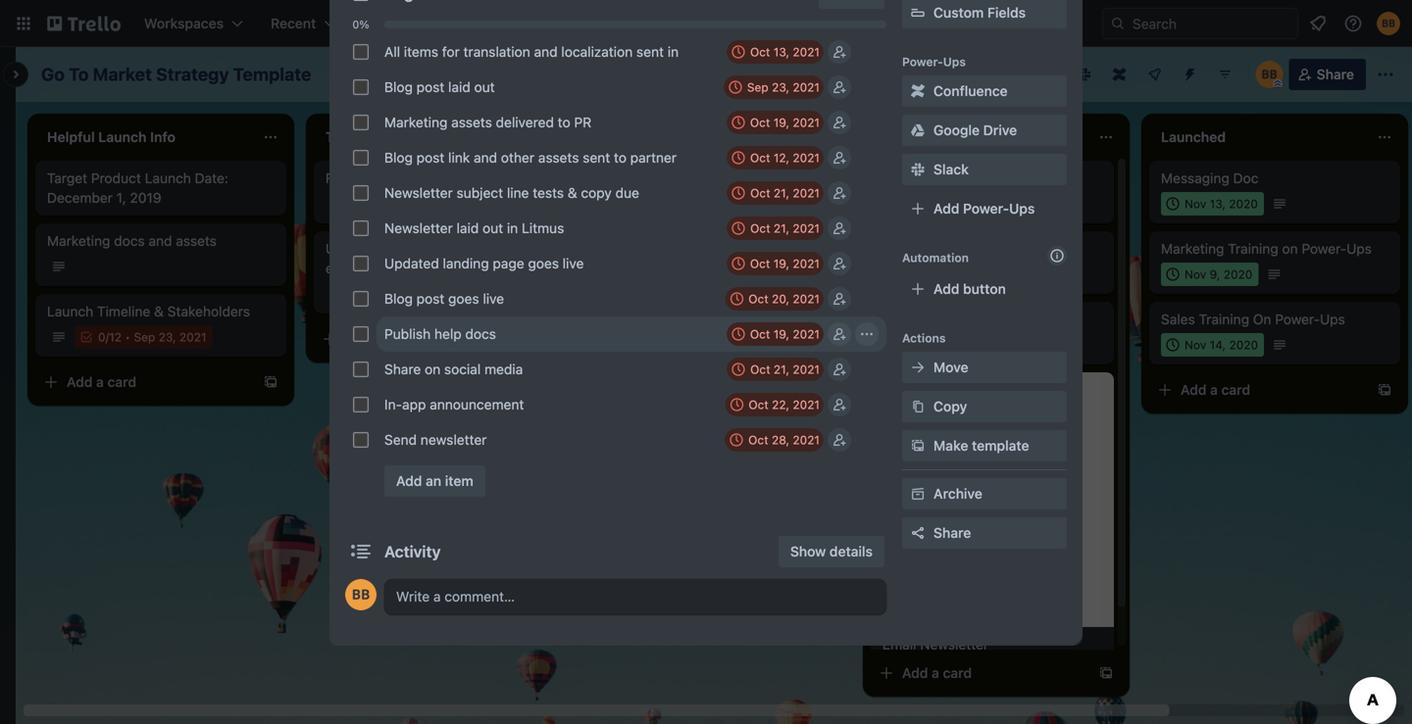 Task type: describe. For each thing, give the bounding box(es) containing it.
fix alignment issue on /pricing
[[326, 170, 517, 186]]

actions
[[902, 332, 946, 345]]

marketing for marketing training on power-ups
[[1161, 241, 1225, 257]]

for
[[442, 44, 460, 60]]

sep 23, 2021
[[747, 80, 820, 94]]

jul 23, 2020
[[906, 338, 976, 352]]

docs inside the august 17 group
[[465, 326, 496, 342]]

power- right on
[[1275, 311, 1320, 328]]

on inside marketing training on power-ups 'link'
[[1282, 241, 1298, 257]]

marketing for marketing docs and assets
[[47, 233, 110, 249]]

0 vertical spatial in
[[668, 44, 679, 60]]

2021 for to
[[793, 116, 820, 129]]

jul for app
[[906, 338, 923, 352]]

subject
[[457, 185, 503, 201]]

oct for to
[[750, 116, 770, 129]]

3 oct 19, 2021 button from the top
[[727, 323, 824, 346]]

training for sales
[[1199, 311, 1250, 328]]

1 horizontal spatial live
[[563, 256, 584, 272]]

oct 19, 2021 button for live
[[727, 252, 824, 276]]

1 vertical spatial in
[[507, 220, 518, 236]]

sep inside button
[[747, 80, 769, 94]]

2 horizontal spatial and
[[534, 44, 558, 60]]

add a card for in-app announcement
[[902, 666, 972, 682]]

messaging doc
[[1161, 170, 1259, 186]]

oct 13, 2021 button
[[727, 40, 824, 64]]

Newsletter laid out in Litmus checkbox
[[353, 221, 369, 236]]

make
[[934, 438, 968, 454]]

21, inside checkbox
[[931, 197, 947, 211]]

1 vertical spatial bob builder (bobbuilder40) image
[[345, 580, 377, 611]]

2020 inside aug 21, 2020 checkbox
[[950, 197, 979, 211]]

21, for newsletter subject line tests & copy due
[[774, 186, 790, 200]]

In-app announcement checkbox
[[353, 397, 369, 413]]

2020 inside nov 13, 2020 option
[[1229, 197, 1258, 211]]

add power-ups link
[[902, 193, 1067, 225]]

20,
[[772, 292, 790, 306]]

update assorted references on existing marketing pages link
[[326, 239, 553, 279]]

oct for media
[[750, 363, 771, 377]]

confluence
[[934, 83, 1008, 99]]

add button
[[934, 281, 1006, 297]]

target product launch date: december 1, 2019 link
[[47, 169, 275, 208]]

oct 28, 2021 button
[[725, 429, 824, 452]]

0 / 12 • sep 23, 2021
[[98, 331, 207, 344]]

2021 for out
[[793, 80, 820, 94]]

customer
[[651, 170, 711, 186]]

gather customer quotes/testimonials link
[[604, 169, 832, 208]]

2020 for announcement
[[947, 338, 976, 352]]

3 oct 21, 2021 button from the top
[[727, 358, 824, 382]]

0 horizontal spatial and
[[149, 233, 172, 249]]

email newsletter link
[[883, 636, 1102, 655]]

0 horizontal spatial 23,
[[159, 331, 176, 344]]

blog post link and other assets sent to partner
[[384, 150, 677, 166]]

board
[[429, 66, 467, 82]]

sm image inside the august 17 group
[[857, 325, 877, 344]]

1 horizontal spatial and
[[474, 150, 497, 166]]

sm image for slack
[[908, 160, 928, 179]]

oct 22, 2021
[[749, 398, 820, 412]]

1 vertical spatial out
[[483, 220, 503, 236]]

announcement
[[430, 397, 524, 413]]

0 notifications image
[[1307, 12, 1330, 35]]

marketing training on power-ups link
[[1161, 239, 1389, 259]]

2021 for translation
[[793, 45, 820, 59]]

1 horizontal spatial assets
[[451, 114, 492, 130]]

gather customer quotes/testimonials
[[604, 170, 728, 206]]

19, for marketing assets delivered to pr
[[774, 116, 790, 129]]

doc
[[1234, 170, 1259, 186]]

quotes/testimonials
[[604, 190, 728, 206]]

Share on social media checkbox
[[353, 362, 369, 378]]

2021 for and
[[793, 151, 820, 165]]

fix
[[326, 170, 344, 186]]

december
[[47, 190, 113, 206]]

nov for messaging
[[1185, 197, 1207, 211]]

oct left 22,
[[749, 398, 769, 412]]

oct for translation
[[750, 45, 770, 59]]

23, for sep
[[772, 80, 790, 94]]

august 17 group
[[345, 34, 887, 458]]

newsletter subject line tests & copy due
[[384, 185, 639, 201]]

add a card button for in-app announcement
[[871, 658, 1091, 690]]

Aug 21, 2020 checkbox
[[883, 192, 985, 216]]

Jul 23, 2020 checkbox
[[883, 333, 982, 357]]

1 vertical spatial assets
[[538, 150, 579, 166]]

21, for share on social media
[[774, 363, 790, 377]]

tests
[[533, 185, 564, 201]]

0 horizontal spatial &
[[154, 304, 164, 320]]

fields
[[988, 4, 1026, 21]]

custom fields button
[[902, 3, 1067, 23]]

sm image for confluence
[[908, 81, 928, 101]]

1 vertical spatial laid
[[457, 220, 479, 236]]

launch timeline & stakeholders
[[47, 304, 250, 320]]

12
[[109, 331, 122, 344]]

power ups image
[[1147, 67, 1163, 82]]

aug
[[906, 197, 928, 211]]

1 vertical spatial to
[[614, 150, 627, 166]]

oct inside 'button'
[[749, 434, 769, 447]]

copy
[[581, 185, 612, 201]]

19, for publish help docs
[[774, 328, 790, 341]]

landing
[[443, 256, 489, 272]]

add a card button up share on social media
[[314, 324, 534, 355]]

create from template… image for launch timeline & stakeholders
[[263, 375, 279, 390]]

all items for translation and localization sent in
[[384, 44, 679, 60]]

add a card for sales training on power-ups
[[1181, 382, 1251, 398]]

assorted
[[376, 241, 431, 257]]

workspace visible image
[[368, 67, 384, 82]]

3 oct 19, 2021 from the top
[[750, 328, 820, 341]]

Blog post laid out checkbox
[[353, 79, 369, 95]]

nov for sales
[[1185, 338, 1207, 352]]

Blog post link and other assets sent to partner checkbox
[[353, 150, 369, 166]]

19, for updated landing page goes live
[[774, 257, 790, 271]]

market
[[93, 64, 152, 85]]

Write a comment text field
[[384, 580, 887, 615]]

launch inside target product launch date: december 1, 2019
[[145, 170, 191, 186]]

2021 for goes
[[793, 257, 820, 271]]

add an item
[[396, 473, 474, 489]]

timeline
[[97, 304, 150, 320]]

switch to… image
[[14, 14, 33, 33]]

power-ups
[[902, 55, 966, 69]]

item
[[445, 473, 474, 489]]

social
[[883, 170, 921, 186]]

0 vertical spatial laid
[[448, 79, 471, 95]]

Nov 13, 2020 checkbox
[[1161, 192, 1264, 216]]

oct 19, 2021 button for pr
[[727, 111, 824, 134]]

/ for 3
[[357, 287, 360, 301]]

23, for jul
[[926, 338, 943, 352]]

publish
[[384, 326, 431, 342]]

publish help docs
[[384, 326, 496, 342]]

an
[[426, 473, 442, 489]]

to
[[69, 64, 89, 85]]

copy
[[934, 399, 967, 415]]

newsletter for newsletter subject line tests & copy due
[[384, 185, 453, 201]]

send
[[384, 432, 417, 448]]

archive
[[934, 486, 983, 502]]

oct down oct 20, 2021 button
[[750, 328, 770, 341]]

updated
[[384, 256, 439, 272]]

update
[[326, 241, 372, 257]]

updated landing page goes live
[[384, 256, 584, 272]]

oct for goes
[[750, 257, 770, 271]]

litmus
[[522, 220, 564, 236]]

nov 13, 2020
[[1185, 197, 1258, 211]]

19, inside checkbox
[[926, 268, 942, 282]]

oct 12, 2021
[[750, 151, 820, 165]]

add inside "link"
[[934, 201, 960, 217]]

0 horizontal spatial sep
[[134, 331, 155, 344]]

announcement inside blog post - announcement link
[[957, 241, 1053, 257]]

oct 28, 2021
[[749, 434, 820, 447]]

docs inside the marketing docs and assets link
[[114, 233, 145, 249]]

post for goes
[[417, 291, 445, 307]]

translation
[[463, 44, 530, 60]]

oct for and
[[750, 151, 770, 165]]

card right publish help docs option
[[386, 331, 415, 347]]

Search field
[[1126, 9, 1298, 38]]

oct 12, 2021 button
[[727, 146, 824, 170]]

show menu image
[[1376, 65, 1396, 84]]

jul 19, 2020
[[906, 268, 974, 282]]

move link
[[902, 352, 1067, 384]]

2021 for live
[[793, 292, 820, 306]]

0 for 0 / 3
[[349, 287, 357, 301]]

pages
[[445, 260, 484, 277]]

Board name text field
[[31, 59, 321, 90]]

marketing training on power-ups
[[1161, 241, 1372, 257]]

sm image for google drive
[[908, 121, 928, 140]]

primary element
[[0, 0, 1412, 47]]

make template
[[934, 438, 1029, 454]]

Jul 19, 2020 checkbox
[[883, 263, 980, 286]]

Nov 9, 2020 checkbox
[[1161, 263, 1259, 286]]

14,
[[1210, 338, 1226, 352]]

sm image for make template
[[908, 436, 928, 456]]

2019
[[130, 190, 161, 206]]

line
[[507, 185, 529, 201]]

issue
[[413, 170, 446, 186]]

on
[[1253, 311, 1272, 328]]

a for in-app announcement
[[932, 666, 940, 682]]

sales
[[1161, 311, 1195, 328]]

blog post - announcement
[[883, 241, 1053, 257]]

due
[[616, 185, 639, 201]]

oct 21, 2021 button for &
[[727, 181, 824, 205]]



Task type: locate. For each thing, give the bounding box(es) containing it.
docs right help on the left of page
[[465, 326, 496, 342]]

card for in-app announcement
[[943, 666, 972, 682]]

0 horizontal spatial to
[[558, 114, 571, 130]]

show details
[[790, 544, 873, 560]]

•
[[125, 331, 131, 344]]

1 horizontal spatial &
[[568, 185, 577, 201]]

training up nov 14, 2020
[[1199, 311, 1250, 328]]

0 horizontal spatial share
[[384, 361, 421, 378]]

add a card button for sales training on power-ups
[[1150, 375, 1369, 406]]

social promotion link
[[883, 169, 1102, 188]]

0 vertical spatial oct 19, 2021
[[750, 116, 820, 129]]

/ down existing at the left of the page
[[357, 287, 360, 301]]

2021 for media
[[793, 363, 820, 377]]

& up 0 / 12 • sep 23, 2021
[[154, 304, 164, 320]]

card down nov 14, 2020
[[1222, 382, 1251, 398]]

All items for translation and localization sent in checkbox
[[353, 44, 369, 60]]

sm image left the slack
[[908, 160, 928, 179]]

0 vertical spatial /
[[357, 287, 360, 301]]

oct left 28,
[[749, 434, 769, 447]]

post for link
[[417, 150, 445, 166]]

3 sm image from the top
[[908, 397, 928, 417]]

1 horizontal spatial 23,
[[772, 80, 790, 94]]

power- inside 'link'
[[1302, 241, 1347, 257]]

oct up oct 20, 2021 button
[[750, 257, 770, 271]]

sep 23, 2021 button
[[724, 76, 824, 99]]

0 left 3
[[349, 287, 357, 301]]

post up publish help docs
[[417, 291, 445, 307]]

marketing down blog post laid out
[[384, 114, 448, 130]]

oct 19, 2021 for live
[[750, 257, 820, 271]]

to up gather
[[614, 150, 627, 166]]

to left pr
[[558, 114, 571, 130]]

1 vertical spatial sent
[[583, 150, 610, 166]]

1 vertical spatial oct 21, 2021
[[750, 222, 820, 235]]

nov inside option
[[1185, 197, 1207, 211]]

1 vertical spatial jul
[[906, 338, 923, 352]]

post up issue
[[417, 150, 445, 166]]

link
[[448, 150, 470, 166]]

marketing inside the august 17 group
[[384, 114, 448, 130]]

0 horizontal spatial live
[[483, 291, 504, 307]]

19, up 20,
[[774, 257, 790, 271]]

1,
[[116, 190, 126, 206]]

oct 19, 2021 for pr
[[750, 116, 820, 129]]

2 jul from the top
[[906, 338, 923, 352]]

blog right 3
[[384, 291, 413, 307]]

13, for oct
[[774, 45, 790, 59]]

2020 down promotion
[[950, 197, 979, 211]]

1 vertical spatial and
[[474, 150, 497, 166]]

0 vertical spatial nov
[[1185, 197, 1207, 211]]

0 horizontal spatial assets
[[176, 233, 217, 249]]

goes down pages
[[448, 291, 479, 307]]

2 oct 19, 2021 button from the top
[[727, 252, 824, 276]]

goes right page
[[528, 256, 559, 272]]

a right publish help docs option
[[375, 331, 382, 347]]

a
[[375, 331, 382, 347], [96, 374, 104, 390], [1211, 382, 1218, 398], [932, 666, 940, 682]]

on inside the fix alignment issue on /pricing link
[[450, 170, 466, 186]]

Blog post goes live checkbox
[[353, 291, 369, 307]]

2 oct 21, 2021 button from the top
[[727, 217, 824, 240]]

target
[[47, 170, 87, 186]]

1 vertical spatial &
[[154, 304, 164, 320]]

add power-ups
[[934, 201, 1035, 217]]

oct down "gather customer quotes/testimonials" link
[[750, 222, 771, 235]]

board link
[[396, 59, 479, 90]]

add a card up share on social media checkbox
[[345, 331, 415, 347]]

2020 down doc
[[1229, 197, 1258, 211]]

live down updated landing page goes live
[[483, 291, 504, 307]]

on inside update assorted references on existing marketing pages
[[506, 241, 522, 257]]

1 vertical spatial in-
[[384, 397, 402, 413]]

card down "email newsletter"
[[943, 666, 972, 682]]

messaging
[[1161, 170, 1230, 186]]

blog post goes live
[[384, 291, 504, 307]]

custom
[[934, 4, 984, 21]]

23, down launch timeline & stakeholders link in the top left of the page
[[159, 331, 176, 344]]

1 horizontal spatial share
[[934, 525, 971, 541]]

training inside 'link'
[[1228, 241, 1279, 257]]

2 vertical spatial nov
[[1185, 338, 1207, 352]]

app
[[402, 397, 426, 413]]

docs
[[114, 233, 145, 249], [465, 326, 496, 342]]

sm image down power-ups
[[908, 81, 928, 101]]

sm image for move
[[908, 358, 928, 378]]

1 vertical spatial sep
[[134, 331, 155, 344]]

2 vertical spatial and
[[149, 233, 172, 249]]

sent up copy
[[583, 150, 610, 166]]

newsletter right email in the right of the page
[[920, 637, 989, 653]]

19, up 12,
[[774, 116, 790, 129]]

12,
[[774, 151, 790, 165]]

2020 right 14,
[[1229, 338, 1259, 352]]

oct left 12,
[[750, 151, 770, 165]]

add a card button down 0 / 12 • sep 23, 2021
[[35, 367, 255, 398]]

oct for live
[[749, 292, 769, 306]]

existing
[[326, 260, 375, 277]]

template
[[972, 438, 1029, 454]]

ups inside "link"
[[1009, 201, 1035, 217]]

sm image for copy
[[908, 397, 928, 417]]

add
[[934, 201, 960, 217], [934, 281, 960, 297], [345, 331, 371, 347], [67, 374, 93, 390], [1181, 382, 1207, 398], [396, 473, 422, 489], [902, 666, 928, 682]]

2020
[[950, 197, 979, 211], [1229, 197, 1258, 211], [945, 268, 974, 282], [1224, 268, 1253, 282], [947, 338, 976, 352], [1229, 338, 1259, 352]]

power- inside "link"
[[963, 201, 1009, 217]]

jul inside jul 23, 2020 option
[[906, 338, 923, 352]]

2020 for -
[[945, 268, 974, 282]]

pr
[[574, 114, 592, 130]]

0 horizontal spatial goes
[[448, 291, 479, 307]]

add a card button for launch timeline & stakeholders
[[35, 367, 255, 398]]

2 vertical spatial oct 21, 2021 button
[[727, 358, 824, 382]]

nov for marketing
[[1185, 268, 1207, 282]]

1 horizontal spatial in
[[668, 44, 679, 60]]

21, for newsletter laid out in litmus
[[774, 222, 790, 235]]

power- down social promotion link
[[963, 201, 1009, 217]]

1 horizontal spatial docs
[[465, 326, 496, 342]]

2 horizontal spatial share
[[1317, 66, 1355, 82]]

0 vertical spatial in-
[[883, 311, 900, 328]]

0 vertical spatial newsletter
[[384, 185, 453, 201]]

post for -
[[915, 241, 943, 257]]

share button down "archive" link
[[902, 518, 1067, 549]]

23, inside option
[[926, 338, 943, 352]]

jul down automation
[[906, 268, 923, 282]]

21,
[[774, 186, 790, 200], [931, 197, 947, 211], [774, 222, 790, 235], [774, 363, 790, 377]]

jul inside jul 19, 2020 checkbox
[[906, 268, 923, 282]]

/ for 12
[[106, 331, 109, 344]]

google
[[934, 122, 980, 138]]

add a card down "email newsletter"
[[902, 666, 972, 682]]

1 jul from the top
[[906, 268, 923, 282]]

button
[[963, 281, 1006, 297]]

1 vertical spatial launch
[[47, 304, 93, 320]]

sm image left copy
[[908, 397, 928, 417]]

post
[[417, 79, 445, 95], [417, 150, 445, 166], [915, 241, 943, 257], [417, 291, 445, 307]]

create from template… image for sales training on power-ups
[[1377, 383, 1393, 398]]

assets down target product launch date: december 1, 2019 link
[[176, 233, 217, 249]]

sm image inside make template link
[[908, 436, 928, 456]]

0 vertical spatial out
[[474, 79, 495, 95]]

0 vertical spatial live
[[563, 256, 584, 272]]

Marketing assets delivered to PR checkbox
[[353, 115, 369, 130]]

on down newsletter laid out in litmus
[[506, 241, 522, 257]]

in- for app
[[883, 311, 900, 328]]

marketing assets delivered to pr
[[384, 114, 592, 130]]

2 vertical spatial newsletter
[[920, 637, 989, 653]]

0 horizontal spatial docs
[[114, 233, 145, 249]]

calendar power-up image
[[1005, 66, 1021, 81]]

oct up oct 22, 2021 button
[[750, 363, 771, 377]]

1 vertical spatial oct 21, 2021 button
[[727, 217, 824, 240]]

sent right localization
[[637, 44, 664, 60]]

2 sm image from the top
[[908, 121, 928, 140]]

customize views image
[[489, 65, 509, 84]]

create from template… image for in-app announcement
[[1099, 666, 1114, 682]]

assets
[[451, 114, 492, 130], [538, 150, 579, 166], [176, 233, 217, 249]]

1 horizontal spatial to
[[614, 150, 627, 166]]

sep down oct 13, 2021 button
[[747, 80, 769, 94]]

0 vertical spatial oct 21, 2021 button
[[727, 181, 824, 205]]

13, inside oct 13, 2021 button
[[774, 45, 790, 59]]

blog up jul 19, 2020 checkbox
[[883, 241, 911, 257]]

2020 inside nov 14, 2020 checkbox
[[1229, 338, 1259, 352]]

oct 21, 2021 button up oct 22, 2021 button
[[727, 358, 824, 382]]

blog for blog post goes live
[[384, 291, 413, 307]]

23, inside button
[[772, 80, 790, 94]]

sm image left google
[[908, 121, 928, 140]]

a down 0 / 12 • sep 23, 2021
[[96, 374, 104, 390]]

0 vertical spatial share
[[1317, 66, 1355, 82]]

1 horizontal spatial sep
[[747, 80, 769, 94]]

product
[[91, 170, 141, 186]]

/pricing
[[469, 170, 517, 186]]

oct 21, 2021 button for litmus
[[727, 217, 824, 240]]

bob builder (bobbuilder40) image
[[1377, 12, 1401, 35]]

23, up 'move'
[[926, 338, 943, 352]]

0 vertical spatial &
[[568, 185, 577, 201]]

1 vertical spatial nov
[[1185, 268, 1207, 282]]

0 horizontal spatial 13,
[[774, 45, 790, 59]]

1 horizontal spatial /
[[357, 287, 360, 301]]

social promotion
[[883, 170, 989, 186]]

power- up confluence
[[902, 55, 943, 69]]

in- for app
[[384, 397, 402, 413]]

0 left 12
[[98, 331, 106, 344]]

1 nov from the top
[[1185, 197, 1207, 211]]

2021 for tests
[[793, 186, 820, 200]]

2021 inside button
[[793, 151, 820, 165]]

1 vertical spatial share
[[384, 361, 421, 378]]

oct 22, 2021 button
[[725, 393, 824, 417]]

oct 19, 2021 button up oct 20, 2021 button
[[727, 252, 824, 276]]

a for launch timeline & stakeholders
[[96, 374, 104, 390]]

nov left 14,
[[1185, 338, 1207, 352]]

13, inside nov 13, 2020 option
[[1210, 197, 1226, 211]]

0 vertical spatial jul
[[906, 268, 923, 282]]

oct for in
[[750, 222, 771, 235]]

0 vertical spatial 0
[[349, 287, 357, 301]]

other
[[501, 150, 535, 166]]

2020 for on
[[1224, 268, 1253, 282]]

share for leftmost share button
[[934, 525, 971, 541]]

nov inside checkbox
[[1185, 338, 1207, 352]]

0 for 0 / 12 • sep 23, 2021
[[98, 331, 106, 344]]

0 / 3
[[349, 287, 368, 301]]

sm image
[[908, 160, 928, 179], [857, 325, 877, 344], [908, 358, 928, 378], [908, 436, 928, 456], [908, 485, 928, 504]]

23, down oct 13, 2021
[[772, 80, 790, 94]]

1 horizontal spatial sent
[[637, 44, 664, 60]]

3 nov from the top
[[1185, 338, 1207, 352]]

1 vertical spatial live
[[483, 291, 504, 307]]

0 vertical spatial to
[[558, 114, 571, 130]]

strategy
[[156, 64, 229, 85]]

activity
[[384, 543, 441, 562]]

0 horizontal spatial 0
[[98, 331, 106, 344]]

card down •
[[107, 374, 136, 390]]

nov inside "option"
[[1185, 268, 1207, 282]]

aug 21, 2020
[[906, 197, 979, 211]]

a for sales training on power-ups
[[1211, 382, 1218, 398]]

oct 21, 2021 for &
[[750, 186, 820, 200]]

sm image left make
[[908, 436, 928, 456]]

app
[[900, 311, 926, 328]]

1 oct 21, 2021 from the top
[[750, 186, 820, 200]]

newsletter up assorted
[[384, 220, 453, 236]]

2020 inside jul 23, 2020 option
[[947, 338, 976, 352]]

-
[[947, 241, 953, 257]]

assets up the tests at the left of page
[[538, 150, 579, 166]]

marketing inside 'link'
[[1161, 241, 1225, 257]]

add an item button
[[384, 466, 485, 497]]

1 oct 19, 2021 from the top
[[750, 116, 820, 129]]

sm image inside move "link"
[[908, 358, 928, 378]]

sm image
[[908, 81, 928, 101], [908, 121, 928, 140], [908, 397, 928, 417]]

post left -
[[915, 241, 943, 257]]

oct 19, 2021 button up the oct 12, 2021 button
[[727, 111, 824, 134]]

blog for blog post laid out
[[384, 79, 413, 95]]

2 oct 19, 2021 from the top
[[750, 257, 820, 271]]

items
[[404, 44, 439, 60]]

2020 down blog post - announcement
[[945, 268, 974, 282]]

add a card for launch timeline & stakeholders
[[67, 374, 136, 390]]

sent for to
[[583, 150, 610, 166]]

sales training on power-ups link
[[1161, 310, 1389, 330]]

oct 21, 2021 for litmus
[[750, 222, 820, 235]]

0 vertical spatial assets
[[451, 114, 492, 130]]

in
[[668, 44, 679, 60], [507, 220, 518, 236]]

oct 21, 2021 button
[[727, 181, 824, 205], [727, 217, 824, 240], [727, 358, 824, 382]]

bob builder (bobbuilder40) image
[[1256, 61, 1284, 88], [345, 580, 377, 611]]

add a card down 12
[[67, 374, 136, 390]]

22,
[[772, 398, 790, 412]]

and
[[534, 44, 558, 60], [474, 150, 497, 166], [149, 233, 172, 249]]

1 vertical spatial goes
[[448, 291, 479, 307]]

a down nov 14, 2020 checkbox
[[1211, 382, 1218, 398]]

13, for nov
[[1210, 197, 1226, 211]]

go
[[41, 64, 65, 85]]

Publish help docs checkbox
[[353, 327, 369, 342]]

nov 14, 2020
[[1185, 338, 1259, 352]]

newsletter down link
[[384, 185, 453, 201]]

add a card down 14,
[[1181, 382, 1251, 398]]

share for right share button
[[1317, 66, 1355, 82]]

1 oct 21, 2021 button from the top
[[727, 181, 824, 205]]

0 vertical spatial launch
[[145, 170, 191, 186]]

1 vertical spatial oct 19, 2021
[[750, 257, 820, 271]]

1 vertical spatial 0
[[98, 331, 106, 344]]

9,
[[1210, 268, 1221, 282]]

marketing docs and assets link
[[47, 231, 275, 251]]

assets up link
[[451, 114, 492, 130]]

jul for post
[[906, 268, 923, 282]]

send newsletter
[[384, 432, 487, 448]]

0 vertical spatial sep
[[747, 80, 769, 94]]

launch up the '2019'
[[145, 170, 191, 186]]

oct for tests
[[750, 186, 771, 200]]

slack
[[934, 161, 969, 178]]

add a card button down email newsletter link
[[871, 658, 1091, 690]]

share button down 0 notifications icon
[[1290, 59, 1366, 90]]

card for launch timeline & stakeholders
[[107, 374, 136, 390]]

search image
[[1110, 16, 1126, 31]]

oct 21, 2021
[[750, 186, 820, 200], [750, 222, 820, 235], [750, 363, 820, 377]]

1 vertical spatial sm image
[[908, 121, 928, 140]]

2 vertical spatial oct 21, 2021
[[750, 363, 820, 377]]

2 vertical spatial share
[[934, 525, 971, 541]]

1 vertical spatial oct 19, 2021 button
[[727, 252, 824, 276]]

sm image inside "archive" link
[[908, 485, 928, 504]]

0 vertical spatial oct 21, 2021
[[750, 186, 820, 200]]

and down the '2019'
[[149, 233, 172, 249]]

announcement inside in-app announcement "link"
[[930, 311, 1026, 328]]

marketing down assorted
[[378, 260, 441, 277]]

marketing
[[384, 114, 448, 130], [47, 233, 110, 249], [1161, 241, 1225, 257], [378, 260, 441, 277]]

blog up alignment
[[384, 150, 413, 166]]

page
[[493, 256, 524, 272]]

share left show menu "icon"
[[1317, 66, 1355, 82]]

0 vertical spatial share button
[[1290, 59, 1366, 90]]

live down litmus
[[563, 256, 584, 272]]

oct down the oct 12, 2021 button
[[750, 186, 771, 200]]

move
[[934, 359, 969, 376]]

oct 20, 2021 button
[[725, 287, 824, 311]]

blog for blog post - announcement
[[883, 241, 911, 257]]

on inside the august 17 group
[[425, 361, 441, 378]]

in left litmus
[[507, 220, 518, 236]]

1 horizontal spatial goes
[[528, 256, 559, 272]]

0 vertical spatial announcement
[[957, 241, 1053, 257]]

power-
[[902, 55, 943, 69], [963, 201, 1009, 217], [1302, 241, 1347, 257], [1275, 311, 1320, 328]]

Newsletter subject line tests & copy due checkbox
[[353, 185, 369, 201]]

Send newsletter checkbox
[[353, 433, 369, 448]]

2 oct 21, 2021 from the top
[[750, 222, 820, 235]]

ups inside 'link'
[[1347, 241, 1372, 257]]

email
[[883, 637, 917, 653]]

19, down automation
[[926, 268, 942, 282]]

2020 inside nov 9, 2020 "option"
[[1224, 268, 1253, 282]]

2 vertical spatial oct 19, 2021 button
[[727, 323, 824, 346]]

0 vertical spatial bob builder (bobbuilder40) image
[[1256, 61, 1284, 88]]

1 horizontal spatial in-
[[883, 311, 900, 328]]

1 sm image from the top
[[908, 81, 928, 101]]

oct 19, 2021 button down oct 20, 2021 button
[[727, 323, 824, 346]]

training for marketing
[[1228, 241, 1279, 257]]

1 oct 19, 2021 button from the top
[[727, 111, 824, 134]]

1 vertical spatial announcement
[[930, 311, 1026, 328]]

0 horizontal spatial bob builder (bobbuilder40) image
[[345, 580, 377, 611]]

training up "nov 9, 2020"
[[1228, 241, 1279, 257]]

announcement down add power-ups "link" at right top
[[957, 241, 1053, 257]]

card for sales training on power-ups
[[1222, 382, 1251, 398]]

out up marketing assets delivered to pr
[[474, 79, 495, 95]]

& inside the august 17 group
[[568, 185, 577, 201]]

post for laid
[[417, 79, 445, 95]]

1 horizontal spatial 0
[[349, 287, 357, 301]]

2 vertical spatial assets
[[176, 233, 217, 249]]

0 horizontal spatial in-
[[384, 397, 402, 413]]

open information menu image
[[1344, 14, 1363, 33]]

oct 19, 2021 down oct 20, 2021
[[750, 328, 820, 341]]

in- right in-app announcement checkbox
[[384, 397, 402, 413]]

sm image inside copy link
[[908, 397, 928, 417]]

2020 up 'move'
[[947, 338, 976, 352]]

marketing inside update assorted references on existing marketing pages
[[378, 260, 441, 277]]

0 horizontal spatial sent
[[583, 150, 610, 166]]

2021 inside 'button'
[[793, 434, 820, 447]]

target product launch date: december 1, 2019
[[47, 170, 228, 206]]

0 vertical spatial 13,
[[774, 45, 790, 59]]

0 horizontal spatial launch
[[47, 304, 93, 320]]

blog for blog post link and other assets sent to partner
[[384, 150, 413, 166]]

2 vertical spatial oct 19, 2021
[[750, 328, 820, 341]]

0 horizontal spatial share button
[[902, 518, 1067, 549]]

1 vertical spatial newsletter
[[384, 220, 453, 236]]

go to market strategy template
[[41, 64, 311, 85]]

sep
[[747, 80, 769, 94], [134, 331, 155, 344]]

Updated landing page goes live checkbox
[[353, 256, 369, 272]]

laid down for
[[448, 79, 471, 95]]

0 vertical spatial and
[[534, 44, 558, 60]]

sent for in
[[637, 44, 664, 60]]

a down "email newsletter"
[[932, 666, 940, 682]]

add a card button
[[314, 324, 534, 355], [35, 367, 255, 398], [1150, 375, 1369, 406], [871, 658, 1091, 690]]

& left copy
[[568, 185, 577, 201]]

oct down sep 23, 2021 button
[[750, 116, 770, 129]]

0 horizontal spatial in
[[507, 220, 518, 236]]

3
[[360, 287, 368, 301]]

jul down 'app'
[[906, 338, 923, 352]]

Nov 14, 2020 checkbox
[[1161, 333, 1264, 357]]

13, up the sep 23, 2021
[[774, 45, 790, 59]]

drive
[[984, 122, 1017, 138]]

make template link
[[902, 431, 1067, 462]]

nov
[[1185, 197, 1207, 211], [1185, 268, 1207, 282], [1185, 338, 1207, 352]]

1 vertical spatial training
[[1199, 311, 1250, 328]]

0 vertical spatial docs
[[114, 233, 145, 249]]

marketing for marketing assets delivered to pr
[[384, 114, 448, 130]]

oct left 20,
[[749, 292, 769, 306]]

0 vertical spatial goes
[[528, 256, 559, 272]]

sm image down jul 23, 2020 option
[[908, 358, 928, 378]]

delivered
[[496, 114, 554, 130]]

2 horizontal spatial assets
[[538, 150, 579, 166]]

in- inside the august 17 group
[[384, 397, 402, 413]]

sep right •
[[134, 331, 155, 344]]

2020 inside jul 19, 2020 checkbox
[[945, 268, 974, 282]]

23,
[[772, 80, 790, 94], [159, 331, 176, 344], [926, 338, 943, 352]]

share inside the august 17 group
[[384, 361, 421, 378]]

2021 for in
[[793, 222, 820, 235]]

sm image left the archive
[[908, 485, 928, 504]]

in-app announcement
[[384, 397, 524, 413]]

2 horizontal spatial 23,
[[926, 338, 943, 352]]

19, down 20,
[[774, 328, 790, 341]]

create from template… image
[[820, 233, 836, 249], [263, 375, 279, 390], [1377, 383, 1393, 398], [1099, 666, 1114, 682]]

3 oct 21, 2021 from the top
[[750, 363, 820, 377]]

1 horizontal spatial share button
[[1290, 59, 1366, 90]]

marketing up nov 9, 2020 "option"
[[1161, 241, 1225, 257]]

newsletter for newsletter laid out in litmus
[[384, 220, 453, 236]]

sm image for archive
[[908, 485, 928, 504]]

in- inside "link"
[[883, 311, 900, 328]]

0 vertical spatial oct 19, 2021 button
[[727, 111, 824, 134]]

blog post - announcement link
[[883, 239, 1102, 259]]

sm image left 'app'
[[857, 325, 877, 344]]

2 vertical spatial sm image
[[908, 397, 928, 417]]

1 horizontal spatial bob builder (bobbuilder40) image
[[1256, 61, 1284, 88]]

in-app announcement
[[883, 311, 1026, 328]]

0 vertical spatial training
[[1228, 241, 1279, 257]]

2 nov from the top
[[1185, 268, 1207, 282]]

2020 for on
[[1229, 338, 1259, 352]]

oct 19, 2021 up oct 20, 2021
[[750, 257, 820, 271]]

media
[[485, 361, 523, 378]]



Task type: vqa. For each thing, say whether or not it's contained in the screenshot.


